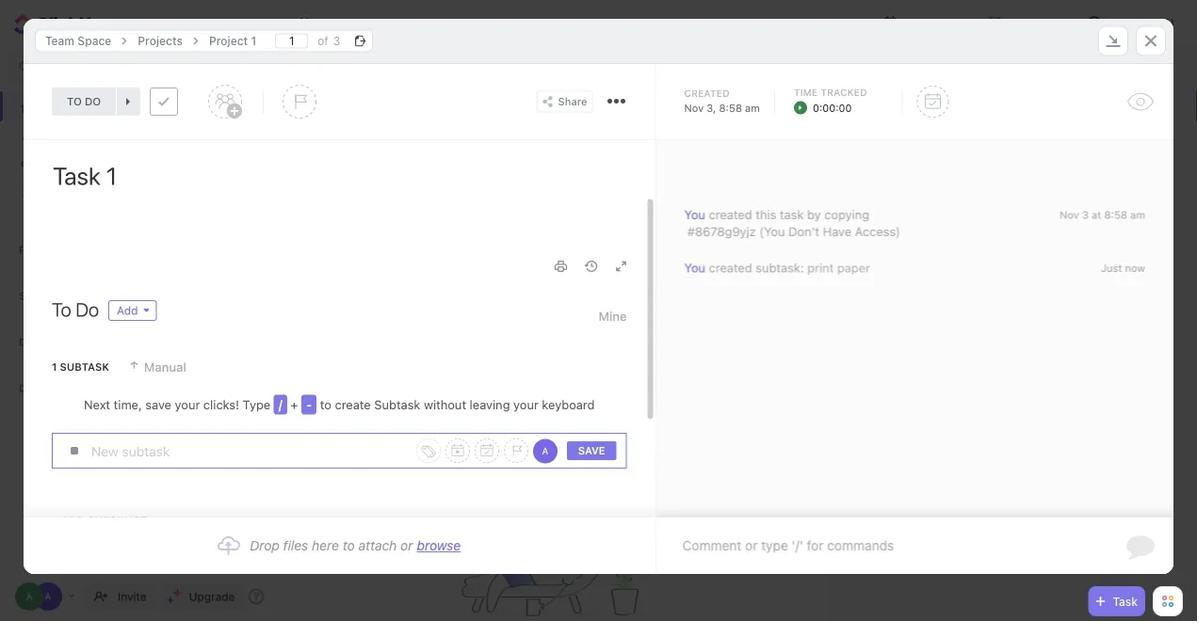 Task type: vqa. For each thing, say whether or not it's contained in the screenshot.
the rightmost Clickup
no



Task type: locate. For each thing, give the bounding box(es) containing it.
8:58 for at
[[1105, 209, 1128, 221]]

0 horizontal spatial home
[[47, 99, 82, 114]]

0:00:00
[[813, 102, 852, 114]]

0 vertical spatial 3
[[333, 34, 340, 48]]

1 inside "task body" element
[[52, 361, 57, 374]]

0 horizontal spatial set priority element
[[283, 85, 317, 119]]

0 vertical spatial print paper link
[[808, 261, 870, 275]]

0 vertical spatial today
[[1063, 133, 1096, 146]]

add down back
[[117, 304, 138, 317]]

1 vertical spatial nov
[[1060, 209, 1080, 221]]

to right here
[[343, 538, 355, 554]]

0 vertical spatial paper
[[837, 261, 870, 275]]

1 inside task locations element
[[251, 34, 256, 48]]

am
[[745, 102, 760, 114], [1131, 209, 1146, 221]]

0 horizontal spatial have
[[505, 249, 530, 262]]

keyboard
[[542, 398, 595, 412]]

1 vertical spatial home
[[47, 99, 82, 114]]

set priority element
[[283, 85, 317, 119], [504, 439, 528, 464]]

hide
[[1126, 78, 1152, 92]]

time,
[[114, 398, 142, 412]]

1 horizontal spatial subtask
[[374, 398, 421, 412]]

set priority image left a dropdown button
[[504, 439, 528, 464]]

0 vertical spatial set priority element
[[283, 85, 317, 119]]

1 vertical spatial print
[[126, 400, 156, 416]]

1 horizontal spatial am
[[1131, 209, 1146, 221]]

2 horizontal spatial 1
[[380, 127, 385, 141]]

print paper link down don't
[[808, 261, 870, 275]]

nov left 3,
[[684, 102, 704, 114]]

0 horizontal spatial subtask
[[60, 361, 109, 374]]

created
[[709, 208, 752, 222], [709, 261, 752, 275]]

created inside you created this task by copying #8678g9yjz (you don't have access)
[[709, 208, 752, 222]]

1 horizontal spatial today
[[1063, 133, 1096, 146]]

8:58 inside task history region
[[1105, 209, 1128, 221]]

1 horizontal spatial set priority element
[[504, 439, 528, 464]]

leaving
[[470, 398, 510, 412]]

have inside you created this task by copying #8678g9yjz (you don't have access)
[[823, 225, 852, 239]]

nov left the at
[[1060, 209, 1080, 221]]

0 horizontal spatial print
[[126, 400, 156, 416]]

set priority image left lineup
[[283, 85, 317, 119]]

0 horizontal spatial set priority image
[[283, 85, 317, 119]]

your right save
[[175, 398, 200, 412]]

1 horizontal spatial home
[[300, 15, 336, 30]]

home up of
[[300, 15, 336, 30]]

you down #8678g9yjz
[[684, 261, 706, 275]]

drop files here to attach or browse
[[250, 538, 461, 554]]

manual
[[144, 360, 186, 374]]

0 horizontal spatial your
[[175, 398, 200, 412]]

0 vertical spatial subtask
[[60, 361, 109, 374]]

search
[[37, 60, 74, 73]]

tracked
[[821, 87, 867, 98]]

lineup
[[318, 73, 390, 99]]

2 horizontal spatial to
[[343, 538, 355, 554]]

upgrade
[[189, 591, 235, 604]]

browse
[[417, 538, 461, 554]]

today
[[1063, 133, 1096, 146], [337, 413, 375, 429]]

have down copying at right top
[[823, 225, 852, 239]]

1 horizontal spatial 1
[[251, 34, 256, 48]]

1 vertical spatial have
[[505, 249, 530, 262]]

1 vertical spatial set priority element
[[504, 439, 528, 464]]

1 vertical spatial 8:58
[[1105, 209, 1128, 221]]

1 for project 1
[[251, 34, 256, 48]]

Set task position in this List number field
[[275, 33, 308, 49]]

1
[[251, 34, 256, 48], [380, 127, 385, 141], [52, 361, 57, 374]]

1 created from the top
[[709, 208, 752, 222]]

add left checklist at the left bottom
[[61, 515, 84, 528]]

created nov 3, 8:58 am
[[684, 88, 760, 114]]

1 vertical spatial agenda
[[869, 72, 947, 98]]

team space
[[45, 34, 111, 48]]

0 horizontal spatial 8:58
[[719, 102, 742, 114]]

0 horizontal spatial +
[[52, 515, 59, 528]]

projects link
[[128, 30, 192, 52]]

paper down "manual"
[[160, 400, 197, 416]]

to
[[67, 95, 82, 108], [320, 398, 332, 412], [343, 538, 355, 554]]

am inside created nov 3, 8:58 am
[[745, 102, 760, 114]]

without
[[424, 398, 466, 412]]

/
[[279, 398, 282, 412]]

0 vertical spatial add
[[117, 304, 138, 317]]

1 vertical spatial set priority image
[[504, 439, 528, 464]]

to
[[52, 299, 71, 321]]

0 horizontal spatial nov
[[684, 102, 704, 114]]

access)
[[855, 225, 901, 239]]

‎task 1
[[350, 127, 385, 141]]

0 horizontal spatial 1
[[52, 361, 57, 374]]

paper
[[837, 261, 870, 275], [160, 400, 197, 416]]

your
[[175, 398, 200, 412], [514, 398, 539, 412]]

1 horizontal spatial print
[[808, 261, 834, 275]]

1 horizontal spatial to
[[320, 398, 332, 412]]

today up the at
[[1063, 133, 1096, 146]]

dashboards
[[19, 336, 97, 349]]

8:58 for 3,
[[719, 102, 742, 114]]

8:58 right the at
[[1105, 209, 1128, 221]]

-
[[306, 398, 312, 412]]

browse link
[[417, 538, 461, 554]]

less
[[82, 190, 104, 204]]

goals link
[[0, 152, 285, 182]]

print inside task history region
[[808, 261, 834, 275]]

1 horizontal spatial 8:58
[[1105, 209, 1128, 221]]

1 horizontal spatial nov
[[1060, 209, 1080, 221]]

set priority image
[[283, 85, 317, 119], [504, 439, 528, 464]]

paper down 'access)'
[[837, 261, 870, 275]]

subtask down the dashboards
[[60, 361, 109, 374]]

#8678g9yjz
[[688, 225, 756, 239]]

am right the at
[[1131, 209, 1146, 221]]

created down #8678g9yjz
[[709, 261, 752, 275]]

0 vertical spatial set priority image
[[283, 85, 317, 119]]

set priority element left a dropdown button
[[504, 439, 528, 464]]

set priority element inside "task body" element
[[504, 439, 528, 464]]

back link
[[74, 286, 124, 305]]

do
[[76, 299, 99, 321]]

next
[[84, 398, 110, 412]]

print down don't
[[808, 261, 834, 275]]

you for you created this task by copying #8678g9yjz (you don't have access)
[[684, 208, 706, 222]]

0 horizontal spatial to
[[67, 95, 82, 108]]

‎task
[[350, 127, 376, 141]]

print paper link down "manual"
[[126, 398, 197, 418]]

1 horizontal spatial paper
[[837, 261, 870, 275]]

task body element
[[24, 140, 655, 541]]

0 vertical spatial to
[[67, 95, 82, 108]]

to left do
[[67, 95, 82, 108]]

0 vertical spatial print
[[808, 261, 834, 275]]

1 vertical spatial print paper link
[[126, 398, 197, 418]]

to do dialog
[[24, 18, 1174, 575]]

nov
[[684, 102, 704, 114], [1060, 209, 1080, 221]]

nov inside task history region
[[1060, 209, 1080, 221]]

0 vertical spatial created
[[709, 208, 752, 222]]

8:58 inside created nov 3, 8:58 am
[[719, 102, 742, 114]]

to inside dropdown button
[[67, 95, 82, 108]]

you
[[684, 208, 706, 222], [482, 249, 502, 262], [684, 261, 706, 275]]

now
[[1125, 262, 1146, 275]]

8:58
[[719, 102, 742, 114], [1105, 209, 1128, 221]]

favorites button
[[0, 227, 285, 272]]

subtask right create
[[374, 398, 421, 412]]

to right -
[[320, 398, 332, 412]]

today down create
[[337, 413, 375, 429]]

nov 3 at 8:58 am
[[1060, 209, 1146, 221]]

project 1 link
[[200, 30, 266, 52]]

here
[[312, 538, 339, 554]]

1 horizontal spatial have
[[823, 225, 852, 239]]

1 vertical spatial to
[[320, 398, 332, 412]]

3 inside task history region
[[1082, 209, 1089, 221]]

have left no
[[505, 249, 530, 262]]

print paper link
[[808, 261, 870, 275], [126, 398, 197, 418]]

you inside you created this task by copying #8678g9yjz (you don't have access)
[[684, 208, 706, 222]]

am inside task history region
[[1131, 209, 1146, 221]]

1 vertical spatial created
[[709, 261, 752, 275]]

0 vertical spatial agenda
[[1009, 16, 1049, 29]]

1 right ‎task
[[380, 127, 385, 141]]

0 horizontal spatial am
[[745, 102, 760, 114]]

0 vertical spatial home
[[300, 15, 336, 30]]

mine
[[599, 309, 627, 324]]

1 down the dashboards
[[52, 361, 57, 374]]

of 3
[[318, 34, 340, 48]]

your right leaving
[[514, 398, 539, 412]]

0 horizontal spatial paper
[[160, 400, 197, 416]]

am for created nov 3, 8:58 am
[[745, 102, 760, 114]]

0 vertical spatial nov
[[684, 102, 704, 114]]

projects
[[138, 34, 183, 48]]

created for created subtask:
[[709, 261, 752, 275]]

0 horizontal spatial 3
[[333, 34, 340, 48]]

created up #8678g9yjz
[[709, 208, 752, 222]]

show less
[[47, 190, 104, 204]]

create
[[335, 398, 371, 412]]

1 horizontal spatial print paper link
[[808, 261, 870, 275]]

3 left the at
[[1082, 209, 1089, 221]]

3
[[333, 34, 340, 48], [1082, 209, 1089, 221]]

0 vertical spatial 8:58
[[719, 102, 742, 114]]

1 horizontal spatial your
[[514, 398, 539, 412]]

0 vertical spatial am
[[745, 102, 760, 114]]

1 horizontal spatial add
[[117, 304, 138, 317]]

1 right project
[[251, 34, 256, 48]]

1 vertical spatial 3
[[1082, 209, 1089, 221]]

task history region
[[656, 140, 1174, 518]]

favorites
[[19, 244, 81, 256]]

1 horizontal spatial 3
[[1082, 209, 1089, 221]]

0 horizontal spatial print paper link
[[126, 398, 197, 418]]

+
[[290, 398, 298, 412], [52, 515, 59, 528]]

2 vertical spatial 1
[[52, 361, 57, 374]]

print down manual dropdown button
[[126, 400, 156, 416]]

agenda
[[1009, 16, 1049, 29], [869, 72, 947, 98]]

0 horizontal spatial today
[[337, 413, 375, 429]]

1 vertical spatial am
[[1131, 209, 1146, 221]]

+ left checklist at the left bottom
[[52, 515, 59, 528]]

1 for ‎task 1
[[380, 127, 385, 141]]

you up #8678g9yjz
[[684, 208, 706, 222]]

0 vertical spatial 1
[[251, 34, 256, 48]]

1 horizontal spatial agenda
[[1009, 16, 1049, 29]]

1 horizontal spatial +
[[290, 398, 298, 412]]

2 created from the top
[[709, 261, 752, 275]]

0 vertical spatial have
[[823, 225, 852, 239]]

minimize task image
[[1106, 35, 1121, 47]]

time tracked
[[794, 87, 867, 98]]

home left do
[[47, 99, 82, 114]]

+ right /
[[290, 398, 298, 412]]

add inside add dropdown button
[[117, 304, 138, 317]]

3 right of
[[333, 34, 340, 48]]

you left no
[[482, 249, 502, 262]]

1 vertical spatial add
[[61, 515, 84, 528]]

no
[[533, 249, 547, 262]]

task locations element
[[24, 18, 1174, 64]]

am right 3,
[[745, 102, 760, 114]]

checklist
[[87, 515, 147, 528]]

3 inside task locations element
[[333, 34, 340, 48]]

0 horizontal spatial agenda
[[869, 72, 947, 98]]

add button
[[108, 301, 157, 321]]

1 horizontal spatial set priority image
[[504, 439, 528, 464]]

team space link
[[36, 30, 121, 52]]

1 vertical spatial 1
[[380, 127, 385, 141]]

1 vertical spatial paper
[[160, 400, 197, 416]]

set priority element left lineup
[[283, 85, 317, 119]]

home
[[300, 15, 336, 30], [47, 99, 82, 114]]

8:58 right 3,
[[719, 102, 742, 114]]

1 vertical spatial +
[[52, 515, 59, 528]]



Task type: describe. For each thing, give the bounding box(es) containing it.
just
[[1101, 262, 1122, 275]]

tasks.
[[598, 249, 629, 262]]

task
[[1113, 595, 1138, 609]]

calendar
[[904, 16, 951, 29]]

1 subtask
[[52, 361, 109, 374]]

3,
[[707, 102, 716, 114]]

sidebar navigation
[[0, 0, 285, 622]]

nov inside created nov 3, 8:58 am
[[684, 102, 704, 114]]

to do button
[[52, 88, 116, 116]]

space
[[78, 34, 111, 48]]

project
[[209, 34, 248, 48]]

clicks!
[[203, 398, 239, 412]]

1 your from the left
[[175, 398, 200, 412]]

1 vertical spatial today
[[337, 413, 375, 429]]

New subtask text field
[[91, 434, 393, 468]]

task
[[780, 208, 804, 222]]

next time, save your clicks! type / + - to create subtask without leaving your keyboard
[[84, 398, 595, 412]]

set priority image inside task details 'element'
[[283, 85, 317, 119]]

goals
[[47, 160, 79, 174]]

⌘k
[[245, 60, 262, 73]]

share
[[558, 96, 587, 108]]

save
[[578, 445, 605, 457]]

2 vertical spatial to
[[343, 538, 355, 554]]

+ add checklist
[[52, 515, 147, 528]]

don't
[[789, 225, 820, 239]]

0 vertical spatial +
[[290, 398, 298, 412]]

by
[[807, 208, 821, 222]]

share button
[[537, 91, 593, 113]]

type
[[243, 398, 271, 412]]

am for nov 3 at 8:58 am
[[1131, 209, 1146, 221]]

task details element
[[24, 64, 1174, 140]]

paper inside task history region
[[837, 261, 870, 275]]

mine link
[[599, 301, 627, 333]]

invite
[[118, 591, 147, 604]]

subtask inside "task body" element
[[60, 361, 109, 374]]

you for you created subtask: print paper
[[684, 261, 706, 275]]

print paper
[[126, 400, 197, 416]]

you for you have no trending tasks.
[[482, 249, 502, 262]]

a
[[542, 446, 549, 457]]

created
[[684, 88, 730, 98]]

print inside "task body" element
[[126, 400, 156, 416]]

time
[[794, 87, 818, 98]]

1 vertical spatial subtask
[[374, 398, 421, 412]]

upgrade link
[[160, 584, 243, 610]]

to do
[[52, 299, 99, 321]]

docs
[[19, 382, 51, 395]]

notifications
[[47, 130, 119, 144]]

just now
[[1101, 262, 1146, 275]]

of
[[318, 34, 328, 48]]

task settings image
[[614, 99, 619, 104]]

at
[[1092, 209, 1102, 221]]

3 for nov
[[1082, 209, 1089, 221]]

created for created this task by copying
[[709, 208, 752, 222]]

home link
[[0, 91, 285, 122]]

2 your from the left
[[514, 398, 539, 412]]

you created subtask: print paper
[[684, 261, 870, 275]]

project 1
[[209, 34, 256, 48]]

0 horizontal spatial add
[[61, 515, 84, 528]]

today inside today button
[[1063, 133, 1096, 146]]

you have no trending tasks.
[[482, 249, 629, 262]]

you created this task by copying #8678g9yjz (you don't have access)
[[684, 208, 901, 239]]

subtask:
[[756, 261, 804, 275]]

save
[[145, 398, 171, 412]]

to do
[[67, 95, 101, 108]]

(you
[[760, 225, 785, 239]]

print paper link inside task history region
[[808, 261, 870, 275]]

today button
[[1055, 129, 1103, 151]]

0:00:00 button
[[794, 100, 879, 116]]

this
[[756, 208, 777, 222]]

today button
[[318, 413, 379, 429]]

home inside home link
[[47, 99, 82, 114]]

drop
[[250, 538, 280, 554]]

a button
[[533, 439, 558, 464]]

files
[[283, 538, 308, 554]]

do
[[85, 95, 101, 108]]

set priority element inside task details 'element'
[[283, 85, 317, 119]]

set priority image inside "task body" element
[[504, 439, 528, 464]]

trending
[[550, 249, 594, 262]]

paper inside "task body" element
[[160, 400, 197, 416]]

+ inside "task body" element
[[52, 515, 59, 528]]

copying
[[825, 208, 870, 222]]

team
[[45, 34, 74, 48]]

3 for of
[[333, 34, 340, 48]]

Edit task name text field
[[53, 160, 627, 192]]

‎task 1 link
[[318, 116, 471, 152]]

attach
[[359, 538, 397, 554]]

show
[[47, 190, 78, 204]]

notifications link
[[0, 122, 285, 152]]

back
[[93, 289, 120, 302]]



